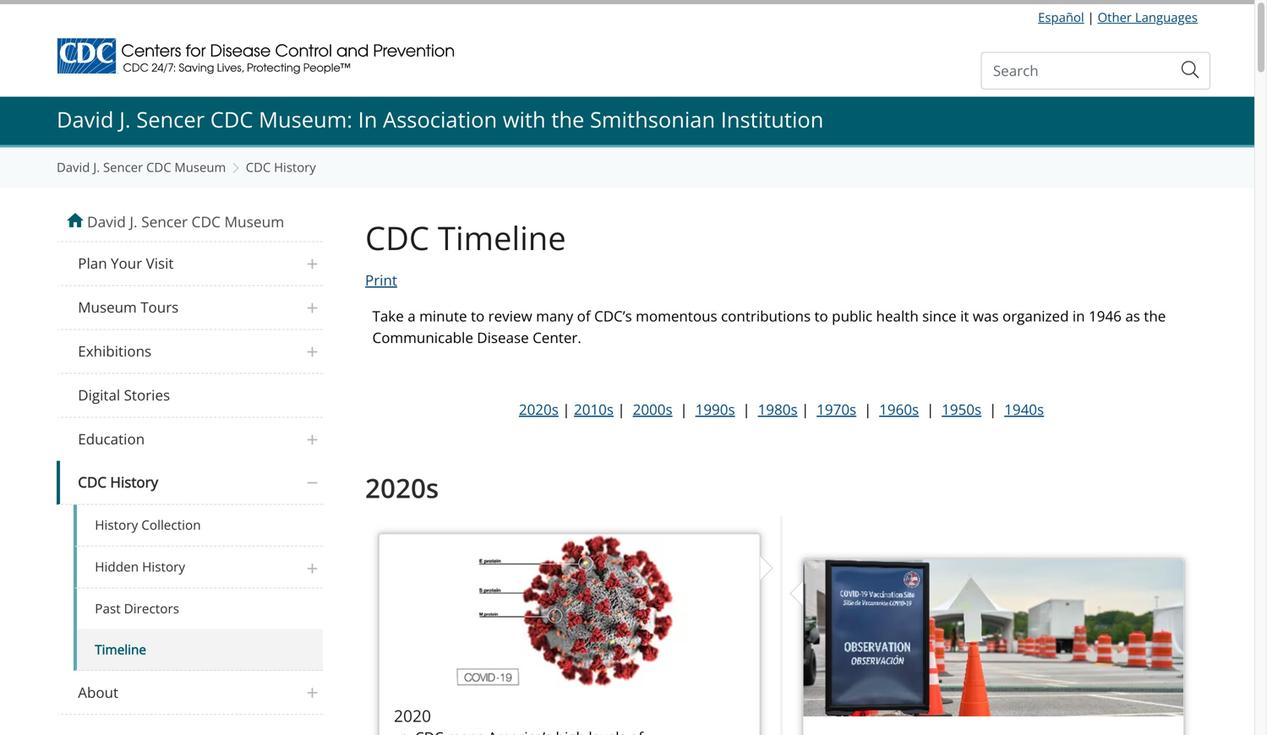Task type: describe. For each thing, give the bounding box(es) containing it.
3 plus image from the top
[[302, 339, 323, 365]]

1980s
[[758, 400, 798, 419]]

museum:
[[259, 105, 353, 134]]

history collection link
[[74, 505, 323, 547]]

2 vertical spatial sencer
[[141, 212, 188, 232]]

museum tours
[[78, 298, 179, 317]]

| right the 1970s
[[864, 400, 872, 419]]

covid 19 image
[[380, 535, 760, 692]]

| right "2010s" at the bottom left
[[618, 400, 626, 419]]

communicable
[[372, 328, 473, 347]]

history down collection
[[142, 558, 185, 576]]

2020
[[394, 705, 431, 727]]

1 vertical spatial david j. sencer cdc museum
[[87, 212, 284, 232]]

other
[[1098, 8, 1132, 26]]

association
[[383, 105, 497, 134]]

banner banner
[[0, 30, 1255, 188]]

1970s
[[817, 400, 857, 419]]

1990s link
[[696, 400, 735, 419]]

many
[[536, 306, 573, 326]]

take
[[372, 306, 404, 326]]

2010s link
[[574, 400, 614, 419]]

david j. sencer cdc museum: in association with the smithsonian institution link
[[57, 105, 824, 134]]

cdc's
[[594, 306, 632, 326]]

with
[[503, 105, 546, 134]]

plan
[[78, 254, 107, 273]]

museum tours link
[[57, 286, 323, 330]]

cdc history for bottommost cdc history link
[[78, 473, 158, 492]]

print
[[365, 270, 397, 290]]

| right 1980s
[[802, 400, 809, 419]]

hidden history
[[95, 558, 185, 576]]

minute
[[419, 306, 467, 326]]

plan your visit
[[78, 254, 174, 273]]

plus image for your
[[302, 251, 323, 277]]

print link
[[365, 270, 397, 291]]

was
[[973, 306, 999, 326]]

plus image for history
[[302, 556, 323, 582]]

2020s for 2020s | 2010s | 2000s | 1990s | 1980s | 1970s | 1960s | 1950s | 1940s
[[519, 400, 559, 419]]

momentous
[[636, 306, 718, 326]]

1980s link
[[758, 400, 798, 419]]

your
[[111, 254, 142, 273]]

1960s link
[[880, 400, 919, 419]]

2 vertical spatial museum
[[78, 298, 137, 317]]

0 vertical spatial david
[[57, 105, 114, 134]]

timeline link
[[74, 630, 323, 672]]

past directors link
[[74, 589, 323, 631]]

as
[[1126, 306, 1141, 326]]

institution
[[721, 105, 824, 134]]

center.
[[533, 328, 582, 347]]

in
[[358, 105, 377, 134]]

languages
[[1135, 8, 1198, 26]]

| right 2000s
[[680, 400, 688, 419]]

1 vertical spatial cdc history link
[[57, 461, 323, 505]]

visit
[[146, 254, 174, 273]]

directors
[[124, 600, 179, 618]]

español
[[1038, 8, 1085, 26]]

museum inside banner banner
[[175, 159, 226, 176]]

david j. sencer cdc museum inside banner banner
[[57, 159, 226, 176]]

2020s link
[[519, 400, 559, 419]]

photo of a covid-19 vaccination site image
[[804, 560, 1184, 717]]

1 vertical spatial david
[[57, 159, 90, 176]]

magnify image
[[1182, 60, 1199, 80]]

digital stories link
[[57, 374, 323, 418]]

about
[[78, 683, 118, 703]]

| right the 1990s
[[743, 400, 751, 419]]

1 vertical spatial timeline
[[95, 641, 146, 659]]

collection
[[141, 516, 201, 534]]

digital
[[78, 386, 120, 405]]



Task type: locate. For each thing, give the bounding box(es) containing it.
cdc history link
[[246, 158, 316, 177], [57, 461, 323, 505]]

plus image for tours
[[302, 295, 323, 321]]

1 horizontal spatial 2020s
[[519, 400, 559, 419]]

education link
[[57, 418, 323, 462]]

it
[[961, 306, 969, 326]]

1950s link
[[942, 400, 982, 419]]

disease
[[477, 328, 529, 347]]

0 horizontal spatial the
[[552, 105, 585, 134]]

david j. sencer cdc museum
[[57, 159, 226, 176], [87, 212, 284, 232]]

| left other
[[1088, 8, 1095, 26]]

minus image
[[302, 470, 323, 496]]

1 to from the left
[[471, 306, 485, 326]]

1950s
[[942, 400, 982, 419]]

0 horizontal spatial cdc history
[[78, 473, 158, 492]]

sencer
[[136, 105, 205, 134], [103, 159, 143, 176], [141, 212, 188, 232]]

5 plus image from the top
[[302, 681, 323, 706]]

Search text field
[[981, 52, 1172, 90]]

2000s
[[633, 400, 673, 419]]

0 horizontal spatial to
[[471, 306, 485, 326]]

1 horizontal spatial cdc history
[[246, 159, 316, 176]]

exhibitions
[[78, 342, 151, 361]]

david
[[57, 105, 114, 134], [57, 159, 90, 176], [87, 212, 126, 232]]

to left review
[[471, 306, 485, 326]]

1940s
[[1005, 400, 1044, 419]]

cdc history down museum:
[[246, 159, 316, 176]]

| left 2010s 'link'
[[563, 400, 570, 419]]

2010s
[[574, 400, 614, 419]]

the right with
[[552, 105, 585, 134]]

1970s link
[[817, 400, 857, 419]]

cdc history link up collection
[[57, 461, 323, 505]]

0 horizontal spatial timeline
[[95, 641, 146, 659]]

david j. sencer cdc museum link inside banner banner
[[57, 158, 226, 177]]

smithsonian
[[590, 105, 715, 134]]

2020s for 2020s
[[365, 470, 439, 506]]

2 to from the left
[[815, 306, 828, 326]]

public
[[832, 306, 873, 326]]

a
[[408, 306, 416, 326]]

history collection
[[95, 516, 201, 534]]

|
[[1088, 8, 1095, 26], [563, 400, 570, 419], [618, 400, 626, 419], [680, 400, 688, 419], [743, 400, 751, 419], [802, 400, 809, 419], [864, 400, 872, 419], [927, 400, 935, 419], [989, 400, 997, 419]]

hidden history link
[[74, 547, 323, 589]]

in
[[1073, 306, 1085, 326]]

other languages link
[[1098, 8, 1198, 26]]

| right 1950s
[[989, 400, 997, 419]]

past directors
[[95, 600, 179, 618]]

2 vertical spatial j.
[[130, 212, 137, 232]]

1 vertical spatial sencer
[[103, 159, 143, 176]]

1960s
[[880, 400, 919, 419]]

1946
[[1089, 306, 1122, 326]]

0 vertical spatial museum
[[175, 159, 226, 176]]

exhibitions link
[[57, 330, 323, 374]]

j.
[[119, 105, 131, 134], [93, 159, 100, 176], [130, 212, 137, 232]]

cdc history for cdc history link within the banner banner
[[246, 159, 316, 176]]

cdc history link inside banner banner
[[246, 158, 316, 177]]

cdc history
[[246, 159, 316, 176], [78, 473, 158, 492]]

david j. sencer cdc museum: in association with the smithsonian institution
[[57, 105, 824, 134]]

1 vertical spatial 2020s
[[365, 470, 439, 506]]

0 vertical spatial the
[[552, 105, 585, 134]]

the right the 'as'
[[1144, 306, 1166, 326]]

1 vertical spatial j.
[[93, 159, 100, 176]]

0 vertical spatial timeline
[[438, 216, 566, 259]]

j. for the david j. sencer cdc museum "link" inside the banner banner
[[93, 159, 100, 176]]

0 vertical spatial sencer
[[136, 105, 205, 134]]

| right '1960s' link
[[927, 400, 935, 419]]

2000s link
[[633, 400, 673, 419]]

about link
[[57, 672, 323, 715]]

0 vertical spatial cdc history
[[246, 159, 316, 176]]

digital stories
[[78, 386, 170, 405]]

j. for bottommost the david j. sencer cdc museum "link"
[[130, 212, 137, 232]]

1 horizontal spatial the
[[1144, 306, 1166, 326]]

timeline up review
[[438, 216, 566, 259]]

0 vertical spatial j.
[[119, 105, 131, 134]]

museum
[[175, 159, 226, 176], [224, 212, 284, 232], [78, 298, 137, 317]]

tours
[[141, 298, 179, 317]]

david j. sencer cdc museum link
[[57, 158, 226, 177], [87, 211, 316, 233]]

1 vertical spatial the
[[1144, 306, 1166, 326]]

hidden
[[95, 558, 139, 576]]

plan your visit link
[[57, 242, 323, 286]]

español link
[[1038, 8, 1085, 26]]

0 horizontal spatial 2020s
[[365, 470, 439, 506]]

español | other languages
[[1038, 8, 1198, 26]]

history up history collection
[[110, 473, 158, 492]]

1 vertical spatial cdc history
[[78, 473, 158, 492]]

4 plus image from the top
[[302, 556, 323, 582]]

cdc timeline
[[365, 216, 566, 259]]

of
[[577, 306, 591, 326]]

2 plus image from the top
[[302, 295, 323, 321]]

centers for disease control and prevention. cdc twenty four seven. saving lives, protecting people image
[[57, 37, 454, 74]]

history inside banner banner
[[274, 159, 316, 176]]

j. for david j. sencer cdc museum: in association with the smithsonian institution link
[[119, 105, 131, 134]]

1 vertical spatial david j. sencer cdc museum link
[[87, 211, 316, 233]]

0 vertical spatial david j. sencer cdc museum link
[[57, 158, 226, 177]]

home image
[[67, 211, 84, 234]]

1 horizontal spatial timeline
[[438, 216, 566, 259]]

the inside banner banner
[[552, 105, 585, 134]]

1940s link
[[1005, 400, 1044, 419]]

stories
[[124, 386, 170, 405]]

1 vertical spatial museum
[[224, 212, 284, 232]]

0 vertical spatial cdc history link
[[246, 158, 316, 177]]

the inside take a minute to review many of cdc's momentous contributions to public health since it was organized in 1946 as the communicable disease center.
[[1144, 306, 1166, 326]]

history up hidden
[[95, 516, 138, 534]]

since
[[923, 306, 957, 326]]

past
[[95, 600, 121, 618]]

the
[[552, 105, 585, 134], [1144, 306, 1166, 326]]

0 vertical spatial david j. sencer cdc museum
[[57, 159, 226, 176]]

timeline
[[438, 216, 566, 259], [95, 641, 146, 659]]

take a minute to review many of cdc's momentous contributions to public health since it was organized in 1946 as the communicable disease center.
[[372, 306, 1166, 347]]

plus image
[[302, 251, 323, 277], [302, 295, 323, 321], [302, 339, 323, 365], [302, 556, 323, 582], [302, 681, 323, 706]]

1990s
[[696, 400, 735, 419]]

cdc history link down museum:
[[246, 158, 316, 177]]

2020s
[[519, 400, 559, 419], [365, 470, 439, 506]]

to left public
[[815, 306, 828, 326]]

0 vertical spatial 2020s
[[519, 400, 559, 419]]

1 horizontal spatial to
[[815, 306, 828, 326]]

cdc history down education
[[78, 473, 158, 492]]

timeline down past
[[95, 641, 146, 659]]

2020s | 2010s | 2000s | 1990s | 1980s | 1970s | 1960s | 1950s | 1940s
[[519, 400, 1044, 419]]

cdc
[[210, 105, 253, 134], [146, 159, 171, 176], [246, 159, 271, 176], [192, 212, 221, 232], [365, 216, 429, 259], [78, 473, 107, 492]]

history
[[274, 159, 316, 176], [110, 473, 158, 492], [95, 516, 138, 534], [142, 558, 185, 576]]

history down museum:
[[274, 159, 316, 176]]

education
[[78, 430, 145, 449]]

cdc history inside banner banner
[[246, 159, 316, 176]]

2 vertical spatial david
[[87, 212, 126, 232]]

to
[[471, 306, 485, 326], [815, 306, 828, 326]]

review
[[488, 306, 532, 326]]

contributions
[[721, 306, 811, 326]]

1 plus image from the top
[[302, 251, 323, 277]]

plus image
[[302, 427, 323, 453]]

health
[[876, 306, 919, 326]]

organized
[[1003, 306, 1069, 326]]



Task type: vqa. For each thing, say whether or not it's contained in the screenshot.
What
no



